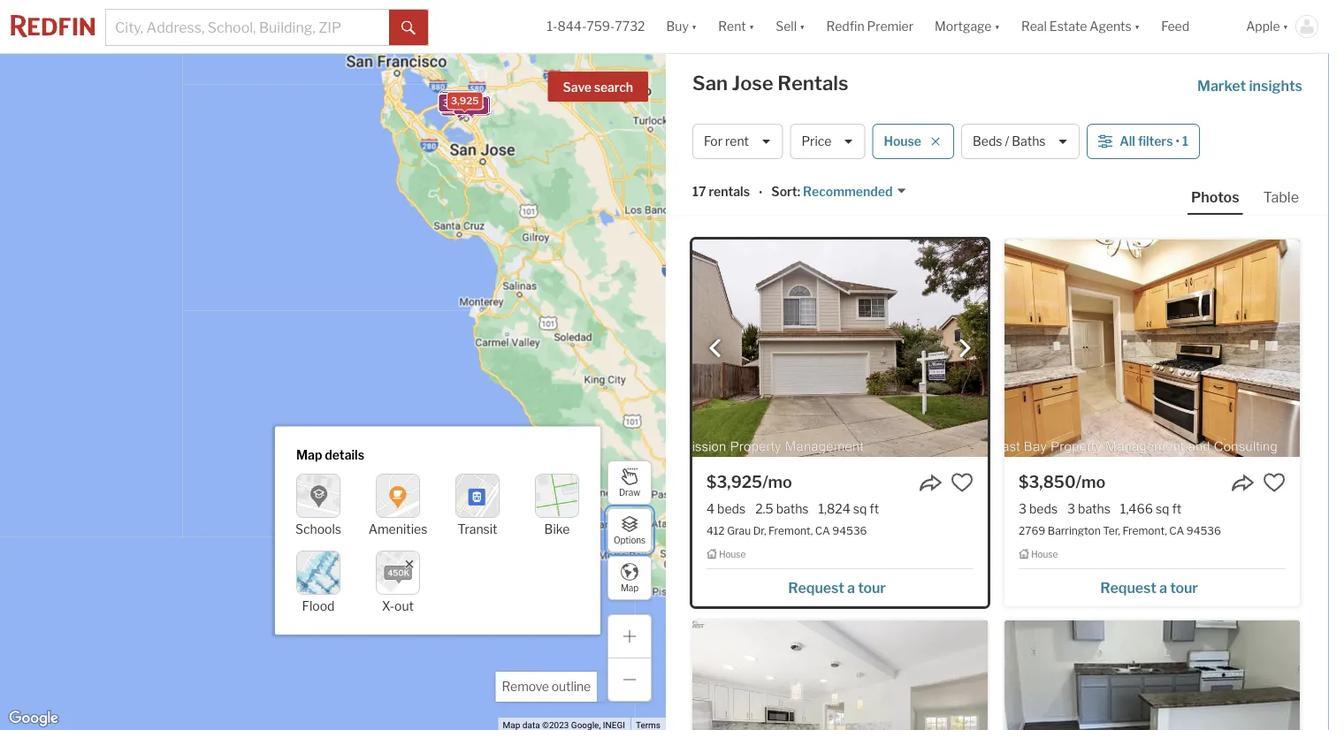 Task type: describe. For each thing, give the bounding box(es) containing it.
all filters • 1 button
[[1087, 124, 1200, 159]]

ca for $3,850 /mo
[[1169, 524, 1184, 537]]

for rent
[[704, 134, 749, 149]]

beds for $3,925
[[717, 501, 746, 516]]

▾ for rent ▾
[[749, 19, 755, 34]]

photo of 37112 maple st, fremont, ca 94536 image
[[1005, 621, 1300, 731]]

6,000
[[457, 99, 486, 111]]

grau
[[727, 524, 751, 537]]

:
[[797, 184, 800, 199]]

buy ▾ button
[[656, 0, 708, 53]]

amenities
[[369, 522, 427, 537]]

redfin premier button
[[816, 0, 924, 53]]

1,824
[[818, 501, 851, 516]]

412 grau dr, fremont, ca 94536
[[707, 524, 867, 537]]

rent
[[718, 19, 746, 34]]

4 beds
[[707, 501, 746, 516]]

▾ for sell ▾
[[800, 19, 805, 34]]

house for $3,925 /mo
[[719, 549, 746, 560]]

options button
[[608, 509, 652, 553]]

2769 barrington ter, fremont, ca 94536
[[1019, 524, 1221, 537]]

table button
[[1260, 187, 1303, 213]]

sell ▾ button
[[776, 0, 805, 53]]

City, Address, School, Building, ZIP search field
[[106, 10, 389, 45]]

/mo for $3,925
[[762, 472, 792, 492]]

1,824 sq ft
[[818, 501, 879, 516]]

estate
[[1050, 19, 1087, 34]]

real estate agents ▾
[[1021, 19, 1140, 34]]

for rent button
[[692, 124, 783, 159]]

2.5 baths
[[755, 501, 809, 516]]

photos button
[[1188, 187, 1260, 215]]

flood
[[302, 599, 335, 614]]

price button
[[790, 124, 865, 159]]

request a tour for $3,925 /mo
[[788, 579, 886, 596]]

details
[[325, 448, 364, 463]]

dr,
[[753, 524, 766, 537]]

7732
[[615, 19, 645, 34]]

sq for $3,850 /mo
[[1156, 501, 1170, 516]]

request for $3,925 /mo
[[788, 579, 844, 596]]

save search button
[[548, 72, 648, 102]]

3 for 3 baths
[[1068, 501, 1075, 516]]

previous button image
[[707, 340, 724, 358]]

for
[[704, 134, 723, 149]]

x-out button
[[376, 551, 420, 614]]

favorite button checkbox
[[1263, 471, 1286, 494]]

request for $3,850 /mo
[[1100, 579, 1157, 596]]

sort
[[772, 184, 797, 199]]

buy ▾ button
[[666, 0, 697, 53]]

beds / baths
[[973, 134, 1046, 149]]

▾ for apple ▾
[[1283, 19, 1289, 34]]

sell ▾
[[776, 19, 805, 34]]

amenities button
[[369, 474, 427, 537]]

1-844-759-7732
[[547, 19, 645, 34]]

3,690
[[448, 99, 477, 111]]

schools
[[295, 522, 341, 537]]

1,466
[[1120, 501, 1153, 516]]

market insights
[[1197, 77, 1303, 94]]

google image
[[4, 708, 63, 731]]

1,100
[[450, 100, 475, 112]]

barrington
[[1048, 524, 1101, 537]]

buy ▾
[[666, 19, 697, 34]]

rentals
[[709, 184, 750, 199]]

a for $3,850 /mo
[[1160, 579, 1167, 596]]

rent ▾ button
[[708, 0, 765, 53]]

a for $3,925 /mo
[[847, 579, 855, 596]]

• for 17 rentals •
[[759, 185, 763, 200]]

out
[[394, 599, 414, 614]]

ter,
[[1103, 524, 1120, 537]]

94536 for $3,925 /mo
[[833, 524, 867, 537]]

price
[[802, 134, 832, 149]]

ft for $3,850 /mo
[[1172, 501, 1182, 516]]

2.5
[[755, 501, 774, 516]]

ca for $3,925 /mo
[[815, 524, 830, 537]]

favorite button image for $3,850 /mo
[[1263, 471, 1286, 494]]

map button
[[608, 556, 652, 601]]

photo of 3710 turner pl, fremont, ca 94536 image
[[692, 621, 988, 731]]

sell ▾ button
[[765, 0, 816, 53]]

sell
[[776, 19, 797, 34]]

feed
[[1161, 19, 1190, 34]]

map for map details
[[296, 448, 322, 463]]

fremont, for $3,925 /mo
[[769, 524, 813, 537]]

mortgage ▾ button
[[924, 0, 1011, 53]]

3,925
[[451, 95, 479, 107]]

3,195
[[444, 99, 470, 110]]

submit search image
[[401, 21, 415, 35]]

house inside button
[[884, 134, 922, 149]]

filters
[[1138, 134, 1173, 149]]

tour for $3,850 /mo
[[1170, 579, 1198, 596]]

recommended button
[[800, 183, 907, 200]]

94536 for $3,850 /mo
[[1187, 524, 1221, 537]]

flood button
[[296, 551, 340, 614]]

3,700
[[445, 101, 473, 113]]

3,650
[[445, 94, 473, 106]]

next button image
[[956, 340, 974, 358]]

dialog containing map details
[[275, 427, 601, 635]]

412
[[707, 524, 725, 537]]

1,395
[[458, 100, 485, 112]]

/mo for $3,850
[[1076, 472, 1106, 492]]

remove outline
[[502, 680, 591, 695]]

outline
[[552, 680, 591, 695]]

3,995
[[443, 93, 472, 105]]

transit
[[458, 522, 497, 537]]

$3,850
[[1019, 472, 1076, 492]]

3 beds
[[1019, 501, 1058, 516]]

san jose rentals
[[692, 71, 849, 95]]

real estate agents ▾ link
[[1021, 0, 1140, 53]]

remove outline button
[[496, 672, 597, 702]]



Task type: vqa. For each thing, say whether or not it's contained in the screenshot.
First Citizens Bank 'NMLS'
no



Task type: locate. For each thing, give the bounding box(es) containing it.
map
[[296, 448, 322, 463], [621, 583, 639, 594]]

1 horizontal spatial /mo
[[1076, 472, 1106, 492]]

▾ right agents
[[1134, 19, 1140, 34]]

table
[[1263, 188, 1299, 206]]

baths
[[1012, 134, 1046, 149]]

ft right the 1,466
[[1172, 501, 1182, 516]]

3 for 3 beds
[[1019, 501, 1027, 516]]

house button
[[872, 124, 954, 159]]

beds for $3,850
[[1029, 501, 1058, 516]]

▾ right sell at top
[[800, 19, 805, 34]]

apple ▾
[[1246, 19, 1289, 34]]

real estate agents ▾ button
[[1011, 0, 1151, 53]]

2 favorite button image from the left
[[1263, 471, 1286, 494]]

baths for $3,925 /mo
[[776, 501, 809, 516]]

house for $3,850 /mo
[[1031, 549, 1058, 560]]

insights
[[1249, 77, 1303, 94]]

0 horizontal spatial beds
[[717, 501, 746, 516]]

ft for $3,925 /mo
[[870, 501, 879, 516]]

1 baths from the left
[[776, 501, 809, 516]]

1 tour from the left
[[858, 579, 886, 596]]

1 vertical spatial map
[[621, 583, 639, 594]]

0 horizontal spatial ca
[[815, 524, 830, 537]]

rentals
[[778, 71, 849, 95]]

draw
[[619, 488, 640, 498]]

beds up 2769
[[1029, 501, 1058, 516]]

house down grau on the right bottom of the page
[[719, 549, 746, 560]]

ft right "1,824"
[[870, 501, 879, 516]]

1 horizontal spatial request
[[1100, 579, 1157, 596]]

redfin
[[826, 19, 865, 34]]

759-
[[587, 19, 615, 34]]

0 horizontal spatial map
[[296, 448, 322, 463]]

3 up 2769
[[1019, 501, 1027, 516]]

▾ right buy
[[691, 19, 697, 34]]

2 request a tour from the left
[[1100, 579, 1198, 596]]

2 beds from the left
[[1029, 501, 1058, 516]]

0 horizontal spatial baths
[[776, 501, 809, 516]]

1 favorite button image from the left
[[951, 471, 974, 494]]

1 vertical spatial •
[[759, 185, 763, 200]]

▾ right the rent
[[749, 19, 755, 34]]

2 3,400 from the top
[[443, 97, 472, 109]]

2 a from the left
[[1160, 579, 1167, 596]]

/mo up 3 baths
[[1076, 472, 1106, 492]]

1 horizontal spatial a
[[1160, 579, 1167, 596]]

3,795
[[443, 99, 471, 110]]

x-out
[[382, 599, 414, 614]]

map inside "dialog"
[[296, 448, 322, 463]]

1 ft from the left
[[870, 501, 879, 516]]

2 sq from the left
[[1156, 501, 1170, 516]]

real
[[1021, 19, 1047, 34]]

san
[[692, 71, 728, 95]]

photo of 2769 barrington ter, fremont, ca 94536 image
[[1005, 240, 1300, 457]]

3
[[1019, 501, 1027, 516], [1068, 501, 1075, 516]]

$3,925
[[707, 472, 762, 492]]

2 horizontal spatial house
[[1031, 549, 1058, 560]]

1 request from the left
[[788, 579, 844, 596]]

rent
[[725, 134, 749, 149]]

photo of 412 grau dr, fremont, ca 94536 image
[[692, 240, 988, 457]]

0 horizontal spatial /mo
[[762, 472, 792, 492]]

sq right the 1,466
[[1156, 501, 1170, 516]]

request a tour button down 2769 barrington ter, fremont, ca 94536
[[1019, 573, 1286, 599]]

4
[[707, 501, 715, 516]]

• inside 17 rentals •
[[759, 185, 763, 200]]

fremont, down 1,466 sq ft
[[1123, 524, 1167, 537]]

house down 2769
[[1031, 549, 1058, 560]]

fremont, down 2.5 baths at the bottom right
[[769, 524, 813, 537]]

0 horizontal spatial sq
[[853, 501, 867, 516]]

tour down 1,466 sq ft
[[1170, 579, 1198, 596]]

▾
[[691, 19, 697, 34], [749, 19, 755, 34], [800, 19, 805, 34], [995, 19, 1000, 34], [1134, 19, 1140, 34], [1283, 19, 1289, 34]]

redfin premier
[[826, 19, 914, 34]]

map down options
[[621, 583, 639, 594]]

rent ▾ button
[[718, 0, 755, 53]]

ca down "1,824"
[[815, 524, 830, 537]]

2 baths from the left
[[1078, 501, 1111, 516]]

0 horizontal spatial request a tour
[[788, 579, 886, 596]]

2 request a tour button from the left
[[1019, 573, 1286, 599]]

• for all filters • 1
[[1176, 134, 1180, 149]]

jose
[[732, 71, 774, 95]]

2 /mo from the left
[[1076, 472, 1106, 492]]

0 horizontal spatial 94536
[[833, 524, 867, 537]]

0 horizontal spatial 3
[[1019, 501, 1027, 516]]

2 fremont, from the left
[[1123, 524, 1167, 537]]

remove house image
[[930, 136, 941, 147]]

mortgage ▾ button
[[935, 0, 1000, 53]]

transit button
[[455, 474, 500, 537]]

/mo up 2.5 baths at the bottom right
[[762, 472, 792, 492]]

beds / baths button
[[961, 124, 1080, 159]]

1 horizontal spatial ca
[[1169, 524, 1184, 537]]

1 horizontal spatial baths
[[1078, 501, 1111, 516]]

2 tour from the left
[[1170, 579, 1198, 596]]

/mo
[[762, 472, 792, 492], [1076, 472, 1106, 492]]

1 horizontal spatial 3
[[1068, 501, 1075, 516]]

1 a from the left
[[847, 579, 855, 596]]

• left 1
[[1176, 134, 1180, 149]]

6 ▾ from the left
[[1283, 19, 1289, 34]]

0 horizontal spatial ft
[[870, 501, 879, 516]]

agents
[[1090, 19, 1132, 34]]

1 horizontal spatial map
[[621, 583, 639, 594]]

/
[[1005, 134, 1009, 149]]

1 horizontal spatial beds
[[1029, 501, 1058, 516]]

favorite button checkbox
[[951, 471, 974, 494]]

0 horizontal spatial tour
[[858, 579, 886, 596]]

market
[[1197, 77, 1246, 94]]

map left details
[[296, 448, 322, 463]]

1-
[[547, 19, 558, 34]]

1 94536 from the left
[[833, 524, 867, 537]]

all
[[1120, 134, 1136, 149]]

2 request from the left
[[1100, 579, 1157, 596]]

sq for $3,925 /mo
[[853, 501, 867, 516]]

search
[[594, 80, 633, 95]]

$3,850 /mo
[[1019, 472, 1106, 492]]

request a tour down 412 grau dr, fremont, ca 94536
[[788, 579, 886, 596]]

3,850
[[449, 98, 478, 110]]

3 ▾ from the left
[[800, 19, 805, 34]]

4,100
[[455, 99, 482, 110]]

fremont,
[[769, 524, 813, 537], [1123, 524, 1167, 537]]

1 horizontal spatial request a tour
[[1100, 579, 1198, 596]]

▾ inside "link"
[[1134, 19, 1140, 34]]

3,400
[[443, 96, 471, 108], [443, 97, 472, 109]]

1 horizontal spatial 94536
[[1187, 524, 1221, 537]]

2 ft from the left
[[1172, 501, 1182, 516]]

1 horizontal spatial •
[[1176, 134, 1180, 149]]

1 3 from the left
[[1019, 501, 1027, 516]]

ca down 1,466 sq ft
[[1169, 524, 1184, 537]]

baths for $3,850 /mo
[[1078, 501, 1111, 516]]

0 vertical spatial •
[[1176, 134, 1180, 149]]

3 baths
[[1068, 501, 1111, 516]]

2,900
[[444, 94, 472, 105]]

request a tour button down 412 grau dr, fremont, ca 94536
[[707, 573, 974, 599]]

1,466 sq ft
[[1120, 501, 1182, 516]]

request a tour button for $3,850 /mo
[[1019, 573, 1286, 599]]

1 beds from the left
[[717, 501, 746, 516]]

2 3 from the left
[[1068, 501, 1075, 516]]

1 ca from the left
[[815, 524, 830, 537]]

1 horizontal spatial house
[[884, 134, 922, 149]]

844-
[[558, 19, 587, 34]]

beds
[[973, 134, 1002, 149]]

0 horizontal spatial a
[[847, 579, 855, 596]]

$3,925 /mo
[[707, 472, 792, 492]]

all filters • 1
[[1120, 134, 1188, 149]]

favorite button image for $3,925 /mo
[[951, 471, 974, 494]]

request a tour for $3,850 /mo
[[1100, 579, 1198, 596]]

house
[[884, 134, 922, 149], [719, 549, 746, 560], [1031, 549, 1058, 560]]

2 ca from the left
[[1169, 524, 1184, 537]]

0 horizontal spatial favorite button image
[[951, 471, 974, 494]]

1 fremont, from the left
[[769, 524, 813, 537]]

draw button
[[608, 461, 652, 505]]

3 up barrington
[[1068, 501, 1075, 516]]

3,800
[[442, 98, 471, 109]]

baths up ter,
[[1078, 501, 1111, 516]]

map details
[[296, 448, 364, 463]]

1 3,400 from the top
[[443, 96, 471, 108]]

1-844-759-7732 link
[[547, 19, 645, 34]]

map region
[[0, 0, 862, 731]]

1 horizontal spatial ft
[[1172, 501, 1182, 516]]

request a tour down 2769 barrington ter, fremont, ca 94536
[[1100, 579, 1198, 596]]

▾ right mortgage
[[995, 19, 1000, 34]]

1 /mo from the left
[[762, 472, 792, 492]]

17 rentals •
[[692, 184, 763, 200]]

▾ for mortgage ▾
[[995, 19, 1000, 34]]

schools button
[[295, 474, 341, 537]]

2 ▾ from the left
[[749, 19, 755, 34]]

tour down 1,824 sq ft
[[858, 579, 886, 596]]

market insights link
[[1197, 57, 1303, 96]]

rent ▾
[[718, 19, 755, 34]]

fremont, for $3,850 /mo
[[1123, 524, 1167, 537]]

1
[[1182, 134, 1188, 149]]

• inside 'button'
[[1176, 134, 1180, 149]]

1 ▾ from the left
[[691, 19, 697, 34]]

0 horizontal spatial request
[[788, 579, 844, 596]]

baths up 412 grau dr, fremont, ca 94536
[[776, 501, 809, 516]]

1 horizontal spatial tour
[[1170, 579, 1198, 596]]

recommended
[[803, 184, 893, 199]]

request a tour button for $3,925 /mo
[[707, 573, 974, 599]]

a down 2769 barrington ter, fremont, ca 94536
[[1160, 579, 1167, 596]]

1 horizontal spatial favorite button image
[[1263, 471, 1286, 494]]

ca
[[815, 524, 830, 537], [1169, 524, 1184, 537]]

▾ right apple
[[1283, 19, 1289, 34]]

options
[[614, 535, 646, 546]]

map for map
[[621, 583, 639, 594]]

map inside button
[[621, 583, 639, 594]]

beds right '4'
[[717, 501, 746, 516]]

0 horizontal spatial house
[[719, 549, 746, 560]]

1 horizontal spatial fremont,
[[1123, 524, 1167, 537]]

house left remove house icon
[[884, 134, 922, 149]]

5 ▾ from the left
[[1134, 19, 1140, 34]]

▾ for buy ▾
[[691, 19, 697, 34]]

tour for $3,925 /mo
[[858, 579, 886, 596]]

0 horizontal spatial request a tour button
[[707, 573, 974, 599]]

1 sq from the left
[[853, 501, 867, 516]]

sq right "1,824"
[[853, 501, 867, 516]]

save search
[[563, 80, 633, 95]]

request down 412 grau dr, fremont, ca 94536
[[788, 579, 844, 596]]

sq
[[853, 501, 867, 516], [1156, 501, 1170, 516]]

favorite button image
[[951, 471, 974, 494], [1263, 471, 1286, 494]]

buy
[[666, 19, 689, 34]]

2 94536 from the left
[[1187, 524, 1221, 537]]

request a tour button
[[707, 573, 974, 599], [1019, 573, 1286, 599]]

x-
[[382, 599, 394, 614]]

1 horizontal spatial request a tour button
[[1019, 573, 1286, 599]]

4 ▾ from the left
[[995, 19, 1000, 34]]

a down 1,824 sq ft
[[847, 579, 855, 596]]

0 horizontal spatial •
[[759, 185, 763, 200]]

feed button
[[1151, 0, 1236, 53]]

0 vertical spatial map
[[296, 448, 322, 463]]

premier
[[867, 19, 914, 34]]

dialog
[[275, 427, 601, 635]]

request down 2769 barrington ter, fremont, ca 94536
[[1100, 579, 1157, 596]]

request
[[788, 579, 844, 596], [1100, 579, 1157, 596]]

1 horizontal spatial sq
[[1156, 501, 1170, 516]]

0 horizontal spatial fremont,
[[769, 524, 813, 537]]

1 request a tour button from the left
[[707, 573, 974, 599]]

• left the sort
[[759, 185, 763, 200]]

1 request a tour from the left
[[788, 579, 886, 596]]



